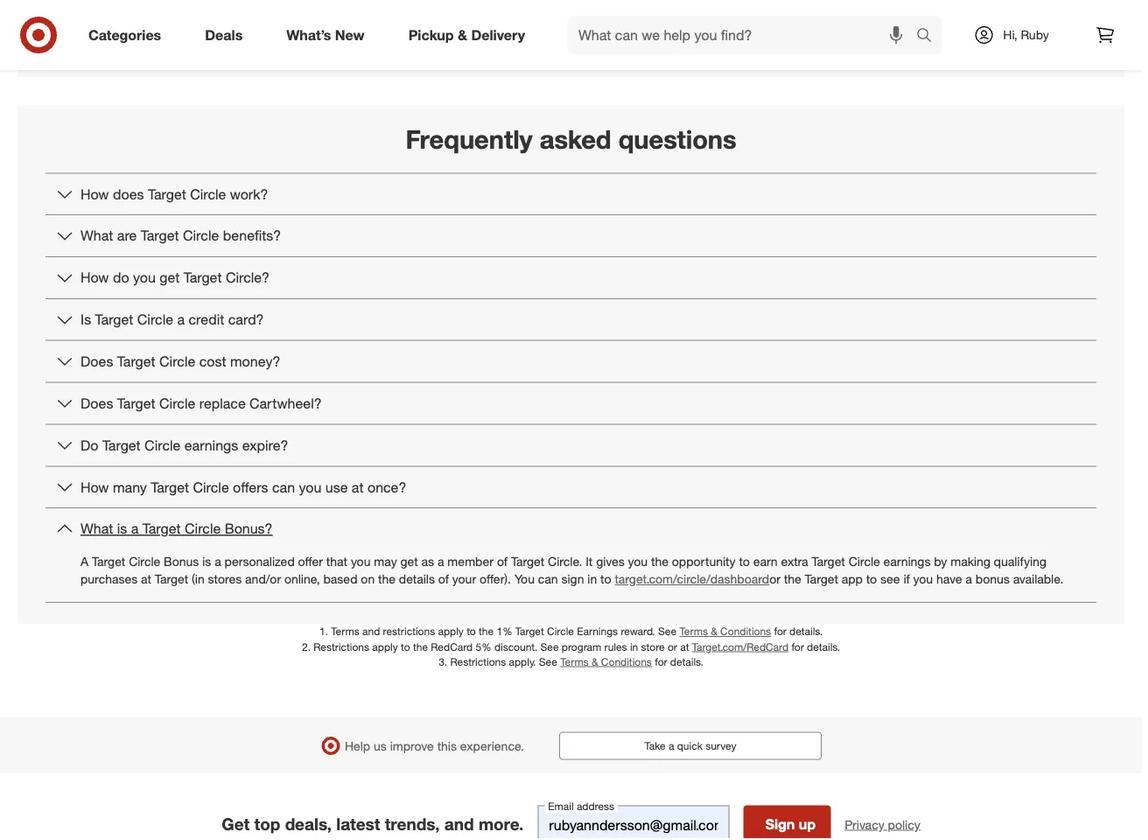 Task type: describe. For each thing, give the bounding box(es) containing it.
does target circle cost money? button
[[46, 341, 1097, 382]]

earnings
[[577, 625, 618, 638]]

1 horizontal spatial earnings
[[413, 17, 467, 34]]

search button
[[909, 16, 951, 58]]

a inside button
[[669, 740, 674, 753]]

1 vertical spatial conditions
[[601, 655, 652, 668]]

pickup
[[408, 26, 454, 43]]

to down gives
[[601, 572, 611, 587]]

target up you
[[511, 554, 545, 569]]

bonus
[[164, 554, 199, 569]]

and for terms
[[362, 625, 380, 638]]

you up on on the left bottom of page
[[351, 554, 371, 569]]

circle inside is target circle a credit card? dropdown button
[[137, 311, 173, 328]]

it
[[586, 554, 593, 569]]

cost
[[199, 353, 226, 370]]

app
[[842, 572, 863, 587]]

what's
[[286, 26, 331, 43]]

target inside does target circle replace cartwheel? dropdown button
[[117, 395, 155, 412]]

2 horizontal spatial terms
[[680, 625, 708, 638]]

credit
[[189, 311, 224, 328]]

in inside a target circle bonus is a personalized offer that you may get as a member of target circle. it gives you the opportunity to earn extra target circle earnings by making qualifying purchases at target (in stores and/or online, based on the details of your offer). you can sign in to
[[588, 572, 597, 587]]

policy
[[888, 817, 921, 832]]

available.
[[1013, 572, 1064, 587]]

improve
[[390, 738, 434, 754]]

deals link
[[190, 16, 265, 54]]

how many target circle offers can you use at once?
[[81, 479, 406, 496]]

terms & conditions link for 1. terms and restrictions apply to the 1% target circle earnings reward. see
[[680, 625, 771, 638]]

to up 5%
[[467, 625, 476, 638]]

the up 5%
[[479, 625, 494, 638]]

you inside how many target circle offers can you use at once? dropdown button
[[299, 479, 321, 496]]

is
[[81, 311, 91, 328]]

what is a target circle bonus?
[[81, 520, 273, 538]]

does target circle replace cartwheel? button
[[46, 383, 1097, 424]]

how for how does target circle work?
[[81, 185, 109, 202]]

target inside does target circle cost money? dropdown button
[[117, 353, 155, 370]]

offers
[[233, 479, 268, 496]]

this
[[437, 738, 457, 754]]

take
[[645, 740, 666, 753]]

or inside 1. terms and restrictions apply to the 1% target circle earnings reward. see terms & conditions for details. 2. restrictions apply to the redcard 5% discount. see program rules in store or at target.com/redcard for details. 3. restrictions apply. see terms & conditions for details.
[[668, 640, 677, 653]]

to down restrictions on the left bottom
[[401, 640, 410, 653]]

does
[[113, 185, 144, 202]]

does for does target circle cost money?
[[81, 353, 113, 370]]

a target circle bonus is a personalized offer that you may get as a member of target circle. it gives you the opportunity to earn extra target circle earnings by making qualifying purchases at target (in stores and/or online, based on the details of your offer). you can sign in to
[[81, 554, 1047, 587]]

does target circle replace cartwheel?
[[81, 395, 322, 412]]

on
[[361, 572, 375, 587]]

take a quick survey button
[[559, 732, 822, 760]]

help
[[345, 738, 370, 754]]

how does target circle work? button
[[46, 174, 1097, 215]]

how for how many target circle offers can you use at once?
[[81, 479, 109, 496]]

extra
[[781, 554, 808, 569]]

discount.
[[494, 640, 538, 653]]

deals
[[205, 26, 243, 43]]

quick
[[677, 740, 703, 753]]

card?
[[228, 311, 264, 328]]

hi, ruby
[[1003, 27, 1049, 42]]

what are target circle benefits?
[[81, 227, 281, 244]]

search
[[909, 28, 951, 45]]

see
[[881, 572, 900, 587]]

get top deals, latest trends, and more.
[[222, 815, 524, 835]]

details
[[399, 572, 435, 587]]

circle inside does target circle cost money? dropdown button
[[159, 353, 195, 370]]

2 vertical spatial details.
[[670, 655, 704, 668]]

replace
[[199, 395, 246, 412]]

get inside a target circle bonus is a personalized offer that you may get as a member of target circle. it gives you the opportunity to earn extra target circle earnings by making qualifying purchases at target (in stores and/or online, based on the details of your offer). you can sign in to
[[400, 554, 418, 569]]

rules
[[604, 640, 627, 653]]

target.com/redcard
[[692, 640, 789, 653]]

reward.
[[621, 625, 655, 638]]

to left see
[[866, 572, 877, 587]]

2 vertical spatial see
[[539, 655, 557, 668]]

0 horizontal spatial terms
[[331, 625, 359, 638]]

circle inside does target circle replace cartwheel? dropdown button
[[159, 395, 195, 412]]

top
[[254, 815, 280, 835]]

pickup & delivery
[[408, 26, 525, 43]]

questions
[[619, 123, 737, 154]]

do target circle earnings expire?
[[81, 437, 288, 454]]

what for what are target circle benefits?
[[81, 227, 113, 244]]

do
[[81, 437, 98, 454]]

target inside do target circle earnings expire? dropdown button
[[102, 437, 141, 454]]

votes
[[498, 17, 532, 34]]

0 vertical spatial conditions
[[720, 625, 771, 638]]

get
[[222, 815, 250, 835]]

at inside 1. terms and restrictions apply to the 1% target circle earnings reward. see terms & conditions for details. 2. restrictions apply to the redcard 5% discount. see program rules in store or at target.com/redcard for details. 3. restrictions apply. see terms & conditions for details.
[[680, 640, 689, 653]]

5%
[[476, 640, 492, 653]]

in inside 1. terms and restrictions apply to the 1% target circle earnings reward. see terms & conditions for details. 2. restrictions apply to the redcard 5% discount. see program rules in store or at target.com/redcard for details. 3. restrictions apply. see terms & conditions for details.
[[630, 640, 638, 653]]

circle up app
[[849, 554, 880, 569]]

offer).
[[480, 572, 511, 587]]

sign
[[765, 816, 795, 833]]

target up purchases
[[92, 554, 125, 569]]

new
[[335, 26, 365, 43]]

3.
[[439, 655, 447, 668]]

categories
[[88, 26, 161, 43]]

2 horizontal spatial for
[[792, 640, 804, 653]]

your
[[452, 572, 476, 587]]

qualifying
[[994, 554, 1047, 569]]

take a quick survey
[[645, 740, 737, 753]]

the down restrictions on the left bottom
[[413, 640, 428, 653]]

how does target circle work?
[[81, 185, 268, 202]]

a inside dropdown button
[[131, 520, 139, 538]]

if
[[904, 572, 910, 587]]

circle inside what is a target circle bonus? dropdown button
[[185, 520, 221, 538]]

a up stores
[[215, 554, 221, 569]]

2 vertical spatial and
[[444, 815, 474, 835]]

at inside a target circle bonus is a personalized offer that you may get as a member of target circle. it gives you the opportunity to earn extra target circle earnings by making qualifying purchases at target (in stores and/or online, based on the details of your offer). you can sign in to
[[141, 572, 151, 587]]

sign
[[562, 572, 584, 587]]

use
[[325, 479, 348, 496]]

1 horizontal spatial &
[[592, 655, 598, 668]]

how do you get target circle?
[[81, 269, 270, 286]]

target.com/redcard link
[[692, 640, 789, 653]]

pickup & delivery link
[[394, 16, 547, 54]]

target inside how many target circle offers can you use at once? dropdown button
[[151, 479, 189, 496]]

circle inside how many target circle offers can you use at once? dropdown button
[[193, 479, 229, 496]]

earn
[[753, 554, 778, 569]]

target up target.com/circle/dashboard or the target app to see if you have a bonus available. in the bottom right of the page
[[812, 554, 845, 569]]

1 horizontal spatial terms
[[560, 655, 589, 668]]

a
[[81, 554, 88, 569]]

you
[[515, 572, 535, 587]]

asked
[[540, 123, 611, 154]]

circle inside what are target circle benefits? dropdown button
[[183, 227, 219, 244]]

1 horizontal spatial of
[[497, 554, 508, 569]]

trends,
[[385, 815, 440, 835]]

privacy policy link
[[845, 816, 921, 834]]

0 vertical spatial &
[[458, 26, 467, 43]]



Task type: vqa. For each thing, say whether or not it's contained in the screenshot.
the deals,
yes



Task type: locate. For each thing, give the bounding box(es) containing it.
2 how from the top
[[81, 269, 109, 286]]

0 horizontal spatial making
[[600, 17, 646, 34]]

0 horizontal spatial earnings
[[184, 437, 238, 454]]

a inside dropdown button
[[177, 311, 185, 328]]

0 vertical spatial details.
[[790, 625, 823, 638]]

earnings right track
[[413, 17, 467, 34]]

circle inside how does target circle work? "dropdown button"
[[190, 185, 226, 202]]

1 vertical spatial &
[[711, 625, 718, 638]]

2 horizontal spatial &
[[711, 625, 718, 638]]

1%
[[497, 625, 513, 638]]

redcard
[[431, 640, 473, 653]]

what up a
[[81, 520, 113, 538]]

making inside a target circle bonus is a personalized offer that you may get as a member of target circle. it gives you the opportunity to earn extra target circle earnings by making qualifying purchases at target (in stores and/or online, based on the details of your offer). you can sign in to
[[951, 554, 991, 569]]

circle down does target circle cost money? at the left of page
[[159, 395, 195, 412]]

a left credit on the top left of page
[[177, 311, 185, 328]]

of up offer). in the left bottom of the page
[[497, 554, 508, 569]]

frequently
[[406, 123, 533, 154]]

based
[[323, 572, 358, 587]]

0 vertical spatial restrictions
[[314, 640, 369, 653]]

circle up "bonus"
[[185, 520, 221, 538]]

member
[[448, 554, 494, 569]]

1 vertical spatial apply
[[372, 640, 398, 653]]

you inside how do you get target circle? dropdown button
[[133, 269, 156, 286]]

for down store at the bottom right of the page
[[655, 655, 667, 668]]

0 horizontal spatial conditions
[[601, 655, 652, 668]]

0 vertical spatial for
[[774, 625, 787, 638]]

& down program
[[592, 655, 598, 668]]

of left your
[[438, 572, 449, 587]]

1 vertical spatial restrictions
[[450, 655, 506, 668]]

circle left offers
[[193, 479, 229, 496]]

2 horizontal spatial earnings
[[884, 554, 931, 569]]

you right gives
[[628, 554, 648, 569]]

or
[[770, 572, 781, 587], [668, 640, 677, 653]]

sign up
[[765, 816, 816, 833]]

circle
[[190, 185, 226, 202], [183, 227, 219, 244], [137, 311, 173, 328], [159, 353, 195, 370], [159, 395, 195, 412], [145, 437, 181, 454], [193, 479, 229, 496], [185, 520, 221, 538], [129, 554, 160, 569], [849, 554, 880, 569], [547, 625, 574, 638]]

0 horizontal spatial is
[[117, 520, 127, 538]]

1 horizontal spatial can
[[538, 572, 558, 587]]

terms & conditions link down rules
[[560, 655, 652, 668]]

1 horizontal spatial terms & conditions link
[[680, 625, 771, 638]]

privacy
[[845, 817, 885, 832]]

1 horizontal spatial restrictions
[[450, 655, 506, 668]]

0 horizontal spatial get
[[160, 269, 180, 286]]

have
[[937, 572, 962, 587]]

latest
[[336, 815, 380, 835]]

money?
[[230, 353, 280, 370]]

target up credit on the top left of page
[[184, 269, 222, 286]]

1.
[[319, 625, 328, 638]]

get
[[160, 269, 180, 286], [400, 554, 418, 569]]

circle.
[[548, 554, 582, 569]]

0 horizontal spatial for
[[655, 655, 667, 668]]

sign up button
[[743, 806, 831, 839]]

a right take
[[669, 740, 674, 753]]

1 vertical spatial at
[[141, 572, 151, 587]]

and left "votes"
[[471, 17, 494, 34]]

a
[[177, 311, 185, 328], [131, 520, 139, 538], [215, 554, 221, 569], [438, 554, 444, 569], [966, 572, 972, 587], [669, 740, 674, 753]]

1 vertical spatial earnings
[[184, 437, 238, 454]]

deals,
[[285, 815, 332, 835]]

0 horizontal spatial in
[[588, 572, 597, 587]]

What can we help you find? suggestions appear below search field
[[568, 16, 921, 54]]

target up "discount."
[[515, 625, 544, 638]]

after
[[567, 17, 596, 34]]

the down may
[[378, 572, 396, 587]]

0 horizontal spatial can
[[272, 479, 295, 496]]

can right you
[[538, 572, 558, 587]]

hi,
[[1003, 27, 1018, 42]]

0 vertical spatial making
[[600, 17, 646, 34]]

can
[[272, 479, 295, 496], [538, 572, 558, 587]]

circle left "bonus"
[[129, 554, 160, 569]]

how left do
[[81, 269, 109, 286]]

get left as
[[400, 554, 418, 569]]

target.com/circle/dashboard
[[615, 572, 770, 587]]

does up do
[[81, 395, 113, 412]]

the
[[651, 554, 669, 569], [378, 572, 396, 587], [784, 572, 801, 587], [479, 625, 494, 638], [413, 640, 428, 653]]

how for how do you get target circle?
[[81, 269, 109, 286]]

circle left the work?
[[190, 185, 226, 202]]

2 vertical spatial earnings
[[884, 554, 931, 569]]

target right do
[[102, 437, 141, 454]]

terms & conditions link for 3. restrictions apply. see
[[560, 655, 652, 668]]

1 vertical spatial in
[[630, 640, 638, 653]]

0 horizontal spatial &
[[458, 26, 467, 43]]

target down "bonus"
[[155, 572, 188, 587]]

target right does
[[148, 185, 186, 202]]

0 vertical spatial what
[[81, 227, 113, 244]]

you
[[133, 269, 156, 286], [299, 479, 321, 496], [351, 554, 371, 569], [628, 554, 648, 569], [913, 572, 933, 587]]

1. terms and restrictions apply to the 1% target circle earnings reward. see terms & conditions for details. 2. restrictions apply to the redcard 5% discount. see program rules in store or at target.com/redcard for details. 3. restrictions apply. see terms & conditions for details.
[[302, 625, 840, 668]]

0 vertical spatial earnings
[[413, 17, 467, 34]]

can inside a target circle bonus is a personalized offer that you may get as a member of target circle. it gives you the opportunity to earn extra target circle earnings by making qualifying purchases at target (in stores and/or online, based on the details of your offer). you can sign in to
[[538, 572, 558, 587]]

1 horizontal spatial making
[[951, 554, 991, 569]]

can inside how many target circle offers can you use at once? dropdown button
[[272, 479, 295, 496]]

earnings inside a target circle bonus is a personalized offer that you may get as a member of target circle. it gives you the opportunity to earn extra target circle earnings by making qualifying purchases at target (in stores and/or online, based on the details of your offer). you can sign in to
[[884, 554, 931, 569]]

3 how from the top
[[81, 479, 109, 496]]

may
[[374, 554, 397, 569]]

0 vertical spatial see
[[658, 625, 677, 638]]

is inside dropdown button
[[117, 520, 127, 538]]

is target circle a credit card? button
[[46, 299, 1097, 340]]

circle up many
[[145, 437, 181, 454]]

circle down how do you get target circle?
[[137, 311, 173, 328]]

circle left cost
[[159, 353, 195, 370]]

None text field
[[538, 806, 729, 839]]

1 vertical spatial of
[[438, 572, 449, 587]]

2 what from the top
[[81, 520, 113, 538]]

the down extra
[[784, 572, 801, 587]]

or right store at the bottom right of the page
[[668, 640, 677, 653]]

target down does target circle cost money? at the left of page
[[117, 395, 155, 412]]

how inside dropdown button
[[81, 479, 109, 496]]

0 vertical spatial how
[[81, 185, 109, 202]]

0 horizontal spatial of
[[438, 572, 449, 587]]

2 horizontal spatial at
[[680, 640, 689, 653]]

2 vertical spatial &
[[592, 655, 598, 668]]

apply down restrictions on the left bottom
[[372, 640, 398, 653]]

how many target circle offers can you use at once? button
[[46, 467, 1097, 508]]

get up is target circle a credit card?
[[160, 269, 180, 286]]

2.
[[302, 640, 311, 653]]

terms
[[331, 625, 359, 638], [680, 625, 708, 638], [560, 655, 589, 668]]

is inside a target circle bonus is a personalized offer that you may get as a member of target circle. it gives you the opportunity to earn extra target circle earnings by making qualifying purchases at target (in stores and/or online, based on the details of your offer). you can sign in to
[[202, 554, 211, 569]]

details.
[[790, 625, 823, 638], [807, 640, 840, 653], [670, 655, 704, 668]]

do
[[113, 269, 129, 286]]

1 what from the top
[[81, 227, 113, 244]]

1 vertical spatial is
[[202, 554, 211, 569]]

1 horizontal spatial get
[[400, 554, 418, 569]]

1 horizontal spatial apply
[[438, 625, 464, 638]]

a right as
[[438, 554, 444, 569]]

circle inside 1. terms and restrictions apply to the 1% target circle earnings reward. see terms & conditions for details. 2. restrictions apply to the redcard 5% discount. see program rules in store or at target.com/redcard for details. 3. restrictions apply. see terms & conditions for details.
[[547, 625, 574, 638]]

and left restrictions on the left bottom
[[362, 625, 380, 638]]

how inside "dropdown button"
[[81, 185, 109, 202]]

1 horizontal spatial at
[[352, 479, 364, 496]]

offer
[[298, 554, 323, 569]]

0 vertical spatial terms & conditions link
[[680, 625, 771, 638]]

target inside how does target circle work? "dropdown button"
[[148, 185, 186, 202]]

is down many
[[117, 520, 127, 538]]

0 horizontal spatial terms & conditions link
[[560, 655, 652, 668]]

earnings
[[413, 17, 467, 34], [184, 437, 238, 454], [884, 554, 931, 569]]

or down earn at the right of page
[[770, 572, 781, 587]]

restrictions down 5%
[[450, 655, 506, 668]]

& right the 'pickup'
[[458, 26, 467, 43]]

0 vertical spatial does
[[81, 353, 113, 370]]

earnings inside dropdown button
[[184, 437, 238, 454]]

us
[[374, 738, 387, 754]]

1 vertical spatial details.
[[807, 640, 840, 653]]

1 vertical spatial does
[[81, 395, 113, 412]]

you left use
[[299, 479, 321, 496]]

1 does from the top
[[81, 353, 113, 370]]

by
[[934, 554, 947, 569]]

target right many
[[151, 479, 189, 496]]

1 vertical spatial how
[[81, 269, 109, 286]]

see left program
[[540, 640, 559, 653]]

as
[[422, 554, 434, 569]]

circle inside do target circle earnings expire? dropdown button
[[145, 437, 181, 454]]

restrictions
[[383, 625, 435, 638]]

what's new link
[[272, 16, 387, 54]]

bonus?
[[225, 520, 273, 538]]

get inside dropdown button
[[160, 269, 180, 286]]

earnings down does target circle replace cartwheel?
[[184, 437, 238, 454]]

1 how from the top
[[81, 185, 109, 202]]

how do you get target circle? button
[[46, 257, 1097, 298]]

apply
[[438, 625, 464, 638], [372, 640, 398, 653]]

2 vertical spatial how
[[81, 479, 109, 496]]

making right after
[[600, 17, 646, 34]]

2 does from the top
[[81, 395, 113, 412]]

restrictions down 1.
[[314, 640, 369, 653]]

track
[[376, 17, 409, 34]]

at right purchases
[[141, 572, 151, 587]]

target.com/circle/dashboard or the target app to see if you have a bonus available.
[[615, 572, 1064, 587]]

apply up 'redcard'
[[438, 625, 464, 638]]

see up store at the bottom right of the page
[[658, 625, 677, 638]]

that
[[326, 554, 347, 569]]

for right target.com/redcard
[[792, 640, 804, 653]]

and for earnings
[[471, 17, 494, 34]]

is target circle a credit card?
[[81, 311, 264, 328]]

1 vertical spatial terms & conditions link
[[560, 655, 652, 668]]

1 horizontal spatial for
[[774, 625, 787, 638]]

1 horizontal spatial or
[[770, 572, 781, 587]]

see right apply.
[[539, 655, 557, 668]]

personalized
[[225, 554, 295, 569]]

target right is
[[95, 311, 133, 328]]

0 horizontal spatial at
[[141, 572, 151, 587]]

terms down program
[[560, 655, 589, 668]]

target inside what is a target circle bonus? dropdown button
[[143, 520, 181, 538]]

target up "bonus"
[[143, 520, 181, 538]]

circle?
[[226, 269, 270, 286]]

(in
[[192, 572, 205, 587]]

earnings up if
[[884, 554, 931, 569]]

eligible
[[650, 17, 694, 34]]

0 vertical spatial get
[[160, 269, 180, 286]]

how left many
[[81, 479, 109, 496]]

target right are
[[141, 227, 179, 244]]

apply.
[[509, 655, 536, 668]]

1 vertical spatial making
[[951, 554, 991, 569]]

0 horizontal spatial restrictions
[[314, 640, 369, 653]]

a right have at the bottom
[[966, 572, 972, 587]]

& up target.com/redcard
[[711, 625, 718, 638]]

0 horizontal spatial apply
[[372, 640, 398, 653]]

target inside what are target circle benefits? dropdown button
[[141, 227, 179, 244]]

stores
[[208, 572, 242, 587]]

can right offers
[[272, 479, 295, 496]]

to left earn at the right of page
[[739, 554, 750, 569]]

0 vertical spatial in
[[588, 572, 597, 587]]

what left are
[[81, 227, 113, 244]]

what are target circle benefits? button
[[46, 215, 1097, 256]]

1 vertical spatial or
[[668, 640, 677, 653]]

circle up how do you get target circle?
[[183, 227, 219, 244]]

at inside dropdown button
[[352, 479, 364, 496]]

survey
[[706, 740, 737, 753]]

2 vertical spatial at
[[680, 640, 689, 653]]

ruby
[[1021, 27, 1049, 42]]

track earnings and votes here after making eligible purchases.
[[376, 17, 766, 34]]

target inside is target circle a credit card? dropdown button
[[95, 311, 133, 328]]

you right if
[[913, 572, 933, 587]]

conditions down rules
[[601, 655, 652, 668]]

for up target.com/redcard
[[774, 625, 787, 638]]

what for what is a target circle bonus?
[[81, 520, 113, 538]]

0 vertical spatial can
[[272, 479, 295, 496]]

0 vertical spatial is
[[117, 520, 127, 538]]

is
[[117, 520, 127, 538], [202, 554, 211, 569]]

you right do
[[133, 269, 156, 286]]

0 horizontal spatial or
[[668, 640, 677, 653]]

and/or
[[245, 572, 281, 587]]

are
[[117, 227, 137, 244]]

expire?
[[242, 437, 288, 454]]

0 vertical spatial or
[[770, 572, 781, 587]]

1 horizontal spatial is
[[202, 554, 211, 569]]

2 vertical spatial for
[[655, 655, 667, 668]]

at right store at the bottom right of the page
[[680, 640, 689, 653]]

1 vertical spatial what
[[81, 520, 113, 538]]

in down the reward. at the bottom right
[[630, 640, 638, 653]]

1 vertical spatial see
[[540, 640, 559, 653]]

how left does
[[81, 185, 109, 202]]

making up have at the bottom
[[951, 554, 991, 569]]

terms right 1.
[[331, 625, 359, 638]]

the up target.com/circle/dashboard
[[651, 554, 669, 569]]

target inside how do you get target circle? dropdown button
[[184, 269, 222, 286]]

1 vertical spatial get
[[400, 554, 418, 569]]

target left app
[[805, 572, 838, 587]]

1 vertical spatial and
[[362, 625, 380, 638]]

terms up target.com/redcard link
[[680, 625, 708, 638]]

terms & conditions link up target.com/redcard
[[680, 625, 771, 638]]

of
[[497, 554, 508, 569], [438, 572, 449, 587]]

work?
[[230, 185, 268, 202]]

here
[[536, 17, 564, 34]]

1 vertical spatial can
[[538, 572, 558, 587]]

1 vertical spatial for
[[792, 640, 804, 653]]

in down it
[[588, 572, 597, 587]]

is up (in
[[202, 554, 211, 569]]

0 vertical spatial apply
[[438, 625, 464, 638]]

benefits?
[[223, 227, 281, 244]]

target down is target circle a credit card?
[[117, 353, 155, 370]]

0 vertical spatial of
[[497, 554, 508, 569]]

do target circle earnings expire? button
[[46, 425, 1097, 466]]

online,
[[284, 572, 320, 587]]

does for does target circle replace cartwheel?
[[81, 395, 113, 412]]

target.com/circle/dashboard link
[[615, 572, 770, 587]]

does down is
[[81, 353, 113, 370]]

for
[[774, 625, 787, 638], [792, 640, 804, 653], [655, 655, 667, 668]]

conditions up target.com/redcard
[[720, 625, 771, 638]]

circle up program
[[547, 625, 574, 638]]

at right use
[[352, 479, 364, 496]]

more.
[[479, 815, 524, 835]]

a down many
[[131, 520, 139, 538]]

1 horizontal spatial conditions
[[720, 625, 771, 638]]

and left more.
[[444, 815, 474, 835]]

and inside 1. terms and restrictions apply to the 1% target circle earnings reward. see terms & conditions for details. 2. restrictions apply to the redcard 5% discount. see program rules in store or at target.com/redcard for details. 3. restrictions apply. see terms & conditions for details.
[[362, 625, 380, 638]]

0 vertical spatial and
[[471, 17, 494, 34]]

how inside dropdown button
[[81, 269, 109, 286]]

0 vertical spatial at
[[352, 479, 364, 496]]

1 horizontal spatial in
[[630, 640, 638, 653]]

does
[[81, 353, 113, 370], [81, 395, 113, 412]]

target inside 1. terms and restrictions apply to the 1% target circle earnings reward. see terms & conditions for details. 2. restrictions apply to the redcard 5% discount. see program rules in store or at target.com/redcard for details. 3. restrictions apply. see terms & conditions for details.
[[515, 625, 544, 638]]



